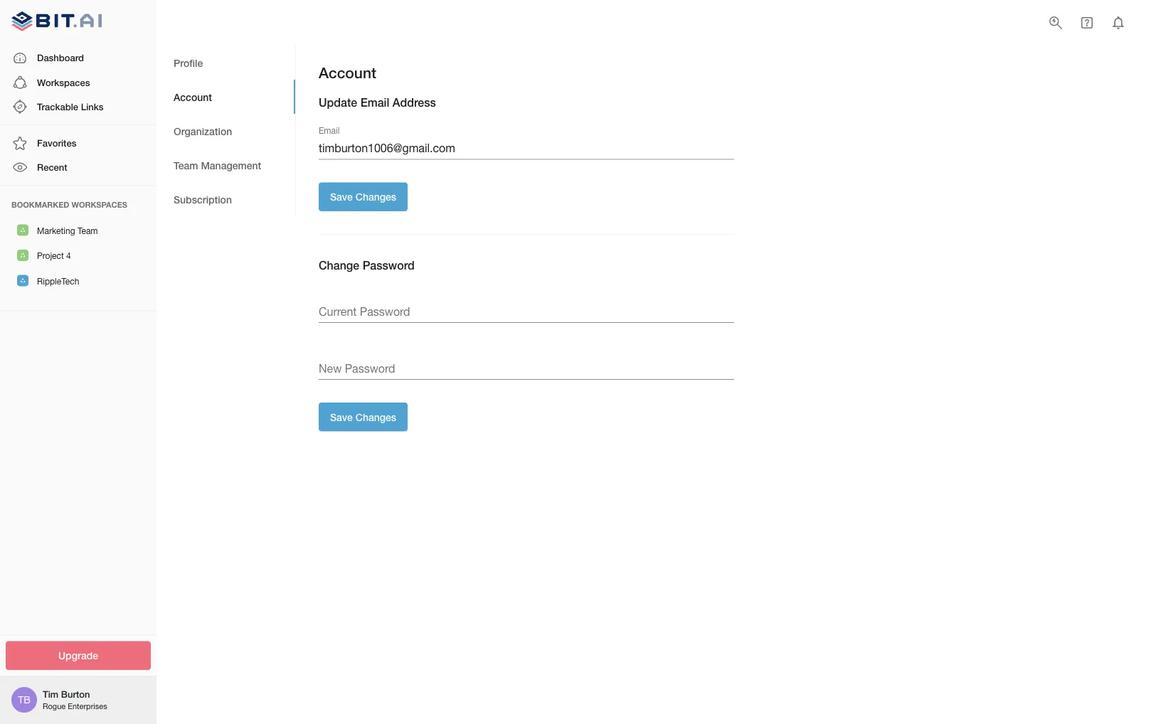 Task type: locate. For each thing, give the bounding box(es) containing it.
trackable
[[37, 101, 78, 112]]

dashboard
[[37, 52, 84, 63]]

burton
[[61, 689, 90, 700]]

rippletech button
[[0, 268, 157, 294]]

save changes
[[330, 191, 397, 203], [330, 411, 397, 423]]

team inside button
[[78, 226, 98, 236]]

0 vertical spatial save
[[330, 191, 353, 203]]

team
[[174, 159, 198, 171], [78, 226, 98, 236]]

account
[[319, 64, 377, 82], [174, 91, 212, 103]]

save changes button
[[319, 182, 408, 211], [319, 403, 408, 432]]

team management
[[174, 159, 261, 171]]

marketing team button
[[0, 218, 157, 243]]

1 vertical spatial save changes button
[[319, 403, 408, 432]]

email down update
[[319, 126, 340, 136]]

save
[[330, 191, 353, 203], [330, 411, 353, 423]]

0 horizontal spatial account
[[174, 91, 212, 103]]

0 horizontal spatial email
[[319, 126, 340, 136]]

change
[[319, 259, 360, 272]]

0 horizontal spatial team
[[78, 226, 98, 236]]

upgrade button
[[6, 642, 151, 671]]

team management link
[[157, 148, 295, 182]]

profile
[[174, 57, 203, 69]]

dashboard button
[[0, 46, 157, 70]]

project
[[37, 251, 64, 261]]

account down the profile at the top of the page
[[174, 91, 212, 103]]

email right update
[[361, 95, 390, 109]]

1 vertical spatial save changes
[[330, 411, 397, 423]]

1 vertical spatial password password field
[[319, 357, 735, 380]]

marketing
[[37, 226, 75, 236]]

1 horizontal spatial account
[[319, 64, 377, 82]]

account up update
[[319, 64, 377, 82]]

favorites
[[37, 138, 76, 149]]

team up subscription
[[174, 159, 198, 171]]

1 changes from the top
[[356, 191, 397, 203]]

team up project 4 button
[[78, 226, 98, 236]]

2 changes from the top
[[356, 411, 397, 423]]

0 vertical spatial password password field
[[319, 300, 735, 323]]

2 save from the top
[[330, 411, 353, 423]]

links
[[81, 101, 104, 112]]

1 vertical spatial save
[[330, 411, 353, 423]]

subscription
[[174, 193, 232, 205]]

0 vertical spatial save changes button
[[319, 182, 408, 211]]

1 horizontal spatial email
[[361, 95, 390, 109]]

1 vertical spatial team
[[78, 226, 98, 236]]

marketing team
[[37, 226, 98, 236]]

you@example.com text field
[[319, 137, 735, 160]]

0 vertical spatial save changes
[[330, 191, 397, 203]]

changes
[[356, 191, 397, 203], [356, 411, 397, 423]]

bookmarked
[[11, 200, 69, 209]]

tab list
[[157, 46, 295, 216]]

Password password field
[[319, 300, 735, 323], [319, 357, 735, 380]]

1 save changes from the top
[[330, 191, 397, 203]]

address
[[393, 95, 436, 109]]

account link
[[157, 80, 295, 114]]

1 save from the top
[[330, 191, 353, 203]]

1 password password field from the top
[[319, 300, 735, 323]]

1 vertical spatial changes
[[356, 411, 397, 423]]

0 vertical spatial email
[[361, 95, 390, 109]]

subscription link
[[157, 182, 295, 216]]

2 save changes button from the top
[[319, 403, 408, 432]]

save for 2nd save changes "button" from the bottom of the page
[[330, 191, 353, 203]]

2 save changes from the top
[[330, 411, 397, 423]]

1 horizontal spatial team
[[174, 159, 198, 171]]

recent button
[[0, 155, 157, 180]]

project 4 button
[[0, 243, 157, 268]]

trackable links button
[[0, 95, 157, 119]]

email
[[361, 95, 390, 109], [319, 126, 340, 136]]

0 vertical spatial team
[[174, 159, 198, 171]]

0 vertical spatial changes
[[356, 191, 397, 203]]

1 save changes button from the top
[[319, 182, 408, 211]]



Task type: describe. For each thing, give the bounding box(es) containing it.
favorites button
[[0, 131, 157, 155]]

change password
[[319, 259, 415, 272]]

team inside "tab list"
[[174, 159, 198, 171]]

rogue
[[43, 702, 66, 711]]

profile link
[[157, 46, 295, 80]]

trackable links
[[37, 101, 104, 112]]

1 vertical spatial account
[[174, 91, 212, 103]]

2 password password field from the top
[[319, 357, 735, 380]]

organization
[[174, 125, 232, 137]]

tim
[[43, 689, 58, 700]]

update
[[319, 95, 358, 109]]

bookmarked workspaces
[[11, 200, 127, 209]]

save changes for 2nd save changes "button" from the bottom of the page
[[330, 191, 397, 203]]

tim burton rogue enterprises
[[43, 689, 107, 711]]

organization link
[[157, 114, 295, 148]]

1 vertical spatial email
[[319, 126, 340, 136]]

upgrade
[[58, 650, 98, 662]]

tab list containing profile
[[157, 46, 295, 216]]

workspaces button
[[0, 70, 157, 95]]

update email address
[[319, 95, 436, 109]]

4
[[66, 251, 71, 261]]

save changes for 2nd save changes "button" from the top
[[330, 411, 397, 423]]

workspaces
[[72, 200, 127, 209]]

save for 2nd save changes "button" from the top
[[330, 411, 353, 423]]

management
[[201, 159, 261, 171]]

project 4
[[37, 251, 71, 261]]

enterprises
[[68, 702, 107, 711]]

workspaces
[[37, 77, 90, 88]]

0 vertical spatial account
[[319, 64, 377, 82]]

tb
[[18, 694, 30, 706]]

recent
[[37, 162, 67, 173]]

rippletech
[[37, 276, 79, 286]]

password
[[363, 259, 415, 272]]



Task type: vqa. For each thing, say whether or not it's contained in the screenshot.
Favorite image
no



